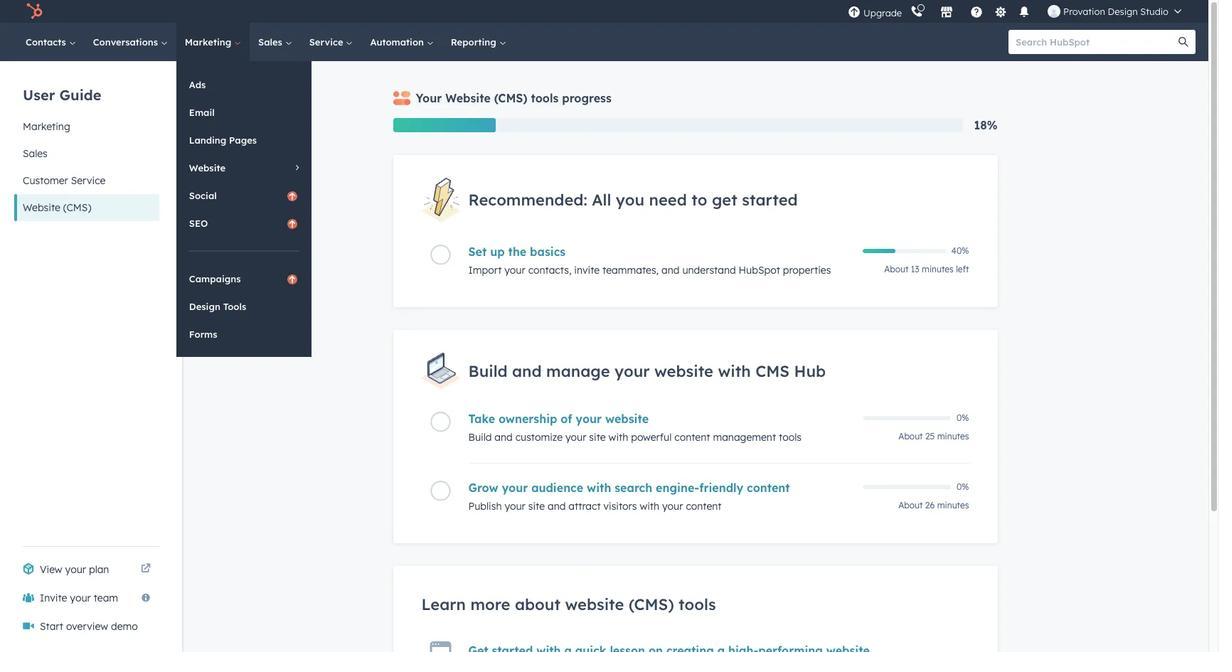 Task type: describe. For each thing, give the bounding box(es) containing it.
invite your team
[[40, 592, 118, 605]]

teammates,
[[603, 264, 659, 277]]

started
[[742, 190, 798, 210]]

design tools link
[[176, 293, 312, 320]]

invite
[[574, 264, 600, 277]]

invite
[[40, 592, 67, 605]]

sales button
[[14, 140, 159, 167]]

design inside popup button
[[1108, 6, 1138, 17]]

customer service button
[[14, 167, 159, 194]]

customize
[[516, 431, 563, 444]]

management
[[713, 431, 776, 444]]

properties
[[783, 264, 831, 277]]

18%
[[975, 118, 998, 132]]

your inside set up the basics import your contacts, invite teammates, and understand hubspot properties
[[505, 264, 526, 277]]

attract
[[569, 500, 601, 513]]

demo
[[111, 620, 138, 633]]

your down of
[[566, 431, 587, 444]]

publish
[[469, 500, 502, 513]]

about for take ownership of your website
[[899, 431, 923, 442]]

james peterson image
[[1048, 5, 1061, 18]]

hubspot link
[[17, 3, 53, 20]]

social link
[[176, 182, 312, 209]]

build inside take ownership of your website build and customize your site with powerful content management tools
[[469, 431, 492, 444]]

engine-
[[656, 481, 700, 495]]

minutes for take ownership of your website
[[938, 431, 970, 442]]

landing pages link
[[176, 127, 312, 154]]

start overview demo
[[40, 620, 138, 633]]

about 26 minutes
[[899, 500, 970, 511]]

social
[[189, 190, 217, 201]]

upgrade image
[[848, 6, 861, 19]]

and up ownership
[[512, 361, 542, 381]]

seo link
[[176, 210, 312, 237]]

contacts link
[[17, 23, 84, 61]]

user
[[23, 86, 55, 104]]

marketplaces image
[[941, 6, 954, 19]]

grow your audience with search engine-friendly content button
[[469, 481, 854, 495]]

get
[[712, 190, 738, 210]]

more
[[471, 595, 511, 615]]

help image
[[971, 6, 983, 19]]

your down engine-
[[663, 500, 683, 513]]

view
[[40, 564, 62, 576]]

2 vertical spatial website
[[565, 595, 624, 615]]

your right grow at the bottom
[[502, 481, 528, 495]]

calling icon button
[[905, 2, 929, 21]]

understand
[[683, 264, 736, 277]]

your right of
[[576, 412, 602, 426]]

settings image
[[994, 6, 1007, 19]]

hub
[[795, 361, 826, 381]]

tools inside take ownership of your website build and customize your site with powerful content management tools
[[779, 431, 802, 444]]

sales link
[[250, 23, 301, 61]]

view your plan
[[40, 564, 109, 576]]

invite your team button
[[14, 584, 159, 613]]

website link
[[176, 154, 312, 181]]

menu containing provation design studio
[[847, 0, 1192, 23]]

start
[[40, 620, 63, 633]]

and inside take ownership of your website build and customize your site with powerful content management tools
[[495, 431, 513, 444]]

powerful
[[631, 431, 672, 444]]

site inside take ownership of your website build and customize your site with powerful content management tools
[[589, 431, 606, 444]]

guide
[[59, 86, 101, 104]]

0% for take ownership of your website
[[957, 413, 970, 423]]

campaigns
[[189, 273, 241, 285]]

hubspot
[[739, 264, 780, 277]]

ownership
[[499, 412, 557, 426]]

contacts,
[[528, 264, 572, 277]]

friendly
[[700, 481, 744, 495]]

you
[[616, 190, 645, 210]]

2 link opens in a new window image from the top
[[141, 564, 151, 575]]

your inside "invite your team" button
[[70, 592, 91, 605]]

overview
[[66, 620, 108, 633]]

user guide views element
[[14, 61, 159, 221]]

customer
[[23, 174, 68, 187]]

ads
[[189, 79, 206, 90]]

notifications image
[[1018, 6, 1031, 19]]

recommended:
[[469, 190, 588, 210]]

your
[[416, 91, 442, 105]]

2 vertical spatial (cms)
[[629, 595, 674, 615]]

website for website (cms)
[[23, 201, 60, 214]]

pages
[[229, 134, 257, 146]]

(cms) inside button
[[63, 201, 91, 214]]

25
[[926, 431, 935, 442]]

minutes for grow your audience with search engine-friendly content
[[938, 500, 970, 511]]

ads link
[[176, 71, 312, 98]]

conversations link
[[84, 23, 176, 61]]

landing pages
[[189, 134, 257, 146]]

13
[[911, 264, 920, 275]]

progress
[[562, 91, 612, 105]]

plan
[[89, 564, 109, 576]]

about
[[515, 595, 561, 615]]

2 horizontal spatial website
[[446, 91, 491, 105]]

marketplaces button
[[932, 0, 962, 23]]

marketing link
[[176, 23, 250, 61]]

reporting link
[[442, 23, 515, 61]]

40%
[[952, 246, 970, 256]]

your inside view your plan link
[[65, 564, 86, 576]]

basics
[[530, 245, 566, 259]]

grow
[[469, 481, 499, 495]]

up
[[490, 245, 505, 259]]

audience
[[532, 481, 584, 495]]

and inside "grow your audience with search engine-friendly content publish your site and attract visitors with your content"
[[548, 500, 566, 513]]

set
[[469, 245, 487, 259]]

0% for grow your audience with search engine-friendly content
[[957, 482, 970, 492]]

0 horizontal spatial tools
[[531, 91, 559, 105]]



Task type: locate. For each thing, give the bounding box(es) containing it.
1 horizontal spatial site
[[589, 431, 606, 444]]

sales inside button
[[23, 147, 48, 160]]

build down take
[[469, 431, 492, 444]]

service link
[[301, 23, 362, 61]]

and inside set up the basics import your contacts, invite teammates, and understand hubspot properties
[[662, 264, 680, 277]]

minutes for set up the basics
[[922, 264, 954, 275]]

tools
[[531, 91, 559, 105], [779, 431, 802, 444], [679, 595, 716, 615]]

0 vertical spatial build
[[469, 361, 508, 381]]

your right manage at bottom
[[615, 361, 650, 381]]

1 horizontal spatial tools
[[679, 595, 716, 615]]

about 25 minutes
[[899, 431, 970, 442]]

website up your website (cms) tools progress progress bar
[[446, 91, 491, 105]]

0% up about 26 minutes
[[957, 482, 970, 492]]

0 vertical spatial marketing
[[185, 36, 234, 48]]

1 vertical spatial 0%
[[957, 482, 970, 492]]

about for set up the basics
[[885, 264, 909, 275]]

service inside button
[[71, 174, 106, 187]]

about 13 minutes left
[[885, 264, 970, 275]]

set up the basics import your contacts, invite teammates, and understand hubspot properties
[[469, 245, 831, 277]]

marketing up ads
[[185, 36, 234, 48]]

automation
[[370, 36, 427, 48]]

your down the
[[505, 264, 526, 277]]

with inside take ownership of your website build and customize your site with powerful content management tools
[[609, 431, 629, 444]]

0 vertical spatial website
[[446, 91, 491, 105]]

service
[[309, 36, 346, 48], [71, 174, 106, 187]]

website for manage
[[655, 361, 714, 381]]

the
[[508, 245, 527, 259]]

website for of
[[606, 412, 649, 426]]

Search HubSpot search field
[[1009, 30, 1183, 54]]

website down landing
[[189, 162, 226, 174]]

upgrade
[[864, 7, 902, 18]]

view your plan link
[[14, 556, 159, 584]]

team
[[94, 592, 118, 605]]

1 horizontal spatial service
[[309, 36, 346, 48]]

1 vertical spatial about
[[899, 431, 923, 442]]

site inside "grow your audience with search engine-friendly content publish your site and attract visitors with your content"
[[529, 500, 545, 513]]

0 horizontal spatial service
[[71, 174, 106, 187]]

with down grow your audience with search engine-friendly content button
[[640, 500, 660, 513]]

recommended: all you need to get started
[[469, 190, 798, 210]]

1 vertical spatial tools
[[779, 431, 802, 444]]

0 vertical spatial tools
[[531, 91, 559, 105]]

forms link
[[176, 321, 312, 348]]

search image
[[1179, 37, 1189, 47]]

0 vertical spatial website
[[655, 361, 714, 381]]

take
[[469, 412, 495, 426]]

email
[[189, 107, 215, 118]]

1 horizontal spatial sales
[[258, 36, 285, 48]]

service up website (cms) button
[[71, 174, 106, 187]]

search
[[615, 481, 653, 495]]

customer service
[[23, 174, 106, 187]]

site down audience at the bottom left of the page
[[529, 500, 545, 513]]

your right publish
[[505, 500, 526, 513]]

calling icon image
[[911, 6, 924, 19]]

all
[[592, 190, 612, 210]]

0 horizontal spatial marketing
[[23, 120, 70, 133]]

0 vertical spatial (cms)
[[494, 91, 528, 105]]

2 vertical spatial content
[[686, 500, 722, 513]]

search button
[[1172, 30, 1196, 54]]

visitors
[[604, 500, 637, 513]]

help button
[[965, 0, 989, 23]]

0 horizontal spatial website
[[23, 201, 60, 214]]

website up powerful
[[606, 412, 649, 426]]

about left 13
[[885, 264, 909, 275]]

about left 25
[[899, 431, 923, 442]]

website up take ownership of your website button
[[655, 361, 714, 381]]

minutes right 26
[[938, 500, 970, 511]]

about
[[885, 264, 909, 275], [899, 431, 923, 442], [899, 500, 923, 511]]

design inside marketing menu
[[189, 301, 220, 312]]

0 vertical spatial design
[[1108, 6, 1138, 17]]

your website (cms) tools progress progress bar
[[393, 118, 496, 132]]

your left plan
[[65, 564, 86, 576]]

email link
[[176, 99, 312, 126]]

service right sales link
[[309, 36, 346, 48]]

settings link
[[992, 4, 1010, 19]]

content right friendly
[[747, 481, 790, 495]]

0 horizontal spatial site
[[529, 500, 545, 513]]

0 vertical spatial about
[[885, 264, 909, 275]]

0 horizontal spatial (cms)
[[63, 201, 91, 214]]

2 horizontal spatial (cms)
[[629, 595, 674, 615]]

tools
[[223, 301, 246, 312]]

1 horizontal spatial marketing
[[185, 36, 234, 48]]

with
[[718, 361, 751, 381], [609, 431, 629, 444], [587, 481, 612, 495], [640, 500, 660, 513]]

cms
[[756, 361, 790, 381]]

26
[[926, 500, 935, 511]]

with up attract
[[587, 481, 612, 495]]

sales up ads link
[[258, 36, 285, 48]]

landing
[[189, 134, 226, 146]]

marketing button
[[14, 113, 159, 140]]

2 build from the top
[[469, 431, 492, 444]]

0% up about 25 minutes
[[957, 413, 970, 423]]

design left studio
[[1108, 6, 1138, 17]]

link opens in a new window image
[[141, 561, 151, 579], [141, 564, 151, 575]]

need
[[649, 190, 687, 210]]

content down take ownership of your website button
[[675, 431, 710, 444]]

provation design studio button
[[1040, 0, 1190, 23]]

website inside take ownership of your website build and customize your site with powerful content management tools
[[606, 412, 649, 426]]

1 vertical spatial website
[[606, 412, 649, 426]]

to
[[692, 190, 708, 210]]

marketing menu
[[176, 61, 312, 357]]

1 vertical spatial minutes
[[938, 431, 970, 442]]

1 vertical spatial marketing
[[23, 120, 70, 133]]

start overview demo link
[[14, 613, 159, 641]]

your left team
[[70, 592, 91, 605]]

content down friendly
[[686, 500, 722, 513]]

site
[[589, 431, 606, 444], [529, 500, 545, 513]]

design up forms
[[189, 301, 220, 312]]

provation design studio
[[1064, 6, 1169, 17]]

provation
[[1064, 6, 1106, 17]]

and down set up the basics button
[[662, 264, 680, 277]]

website (cms)
[[23, 201, 91, 214]]

with left powerful
[[609, 431, 629, 444]]

1 vertical spatial content
[[747, 481, 790, 495]]

seo
[[189, 218, 208, 229]]

1 vertical spatial sales
[[23, 147, 48, 160]]

1 0% from the top
[[957, 413, 970, 423]]

1 link opens in a new window image from the top
[[141, 561, 151, 579]]

reporting
[[451, 36, 499, 48]]

website (cms) button
[[14, 194, 159, 221]]

2 vertical spatial tools
[[679, 595, 716, 615]]

content
[[675, 431, 710, 444], [747, 481, 790, 495], [686, 500, 722, 513]]

0 vertical spatial service
[[309, 36, 346, 48]]

2 vertical spatial about
[[899, 500, 923, 511]]

import
[[469, 264, 502, 277]]

website for website link
[[189, 162, 226, 174]]

website right about
[[565, 595, 624, 615]]

0 vertical spatial 0%
[[957, 413, 970, 423]]

sales up customer
[[23, 147, 48, 160]]

1 vertical spatial site
[[529, 500, 545, 513]]

marketing down 'user'
[[23, 120, 70, 133]]

2 vertical spatial minutes
[[938, 500, 970, 511]]

about for grow your audience with search engine-friendly content
[[899, 500, 923, 511]]

contacts
[[26, 36, 69, 48]]

2 0% from the top
[[957, 482, 970, 492]]

set up the basics button
[[469, 245, 854, 259]]

1 vertical spatial design
[[189, 301, 220, 312]]

1 vertical spatial build
[[469, 431, 492, 444]]

1 vertical spatial website
[[189, 162, 226, 174]]

0 vertical spatial sales
[[258, 36, 285, 48]]

[object object] complete progress bar
[[863, 249, 896, 253]]

0 vertical spatial site
[[589, 431, 606, 444]]

1 vertical spatial (cms)
[[63, 201, 91, 214]]

your website (cms) tools progress
[[416, 91, 612, 105]]

0 vertical spatial content
[[675, 431, 710, 444]]

your
[[505, 264, 526, 277], [615, 361, 650, 381], [576, 412, 602, 426], [566, 431, 587, 444], [502, 481, 528, 495], [505, 500, 526, 513], [663, 500, 683, 513], [65, 564, 86, 576], [70, 592, 91, 605]]

take ownership of your website build and customize your site with powerful content management tools
[[469, 412, 802, 444]]

notifications button
[[1013, 0, 1037, 23]]

build
[[469, 361, 508, 381], [469, 431, 492, 444]]

website
[[446, 91, 491, 105], [189, 162, 226, 174], [23, 201, 60, 214]]

studio
[[1141, 6, 1169, 17]]

0 horizontal spatial sales
[[23, 147, 48, 160]]

1 horizontal spatial website
[[189, 162, 226, 174]]

website inside website (cms) button
[[23, 201, 60, 214]]

and down audience at the bottom left of the page
[[548, 500, 566, 513]]

1 vertical spatial service
[[71, 174, 106, 187]]

minutes right 25
[[938, 431, 970, 442]]

design
[[1108, 6, 1138, 17], [189, 301, 220, 312]]

1 build from the top
[[469, 361, 508, 381]]

minutes
[[922, 264, 954, 275], [938, 431, 970, 442], [938, 500, 970, 511]]

2 horizontal spatial tools
[[779, 431, 802, 444]]

and down take
[[495, 431, 513, 444]]

2 vertical spatial website
[[23, 201, 60, 214]]

0 vertical spatial minutes
[[922, 264, 954, 275]]

0 horizontal spatial design
[[189, 301, 220, 312]]

manage
[[547, 361, 610, 381]]

about left 26
[[899, 500, 923, 511]]

hubspot image
[[26, 3, 43, 20]]

website down customer
[[23, 201, 60, 214]]

website inside website link
[[189, 162, 226, 174]]

minutes right 13
[[922, 264, 954, 275]]

take ownership of your website button
[[469, 412, 854, 426]]

1 horizontal spatial (cms)
[[494, 91, 528, 105]]

site left powerful
[[589, 431, 606, 444]]

content inside take ownership of your website build and customize your site with powerful content management tools
[[675, 431, 710, 444]]

marketing inside button
[[23, 120, 70, 133]]

menu
[[847, 0, 1192, 23]]

build up take
[[469, 361, 508, 381]]

user guide
[[23, 86, 101, 104]]

grow your audience with search engine-friendly content publish your site and attract visitors with your content
[[469, 481, 790, 513]]

with left cms on the right bottom
[[718, 361, 751, 381]]

learn
[[422, 595, 466, 615]]

1 horizontal spatial design
[[1108, 6, 1138, 17]]

campaigns link
[[176, 265, 312, 292]]

build and manage your website with cms hub
[[469, 361, 826, 381]]

sales
[[258, 36, 285, 48], [23, 147, 48, 160]]

and
[[662, 264, 680, 277], [512, 361, 542, 381], [495, 431, 513, 444], [548, 500, 566, 513]]



Task type: vqa. For each thing, say whether or not it's contained in the screenshot.
My open tickets button
no



